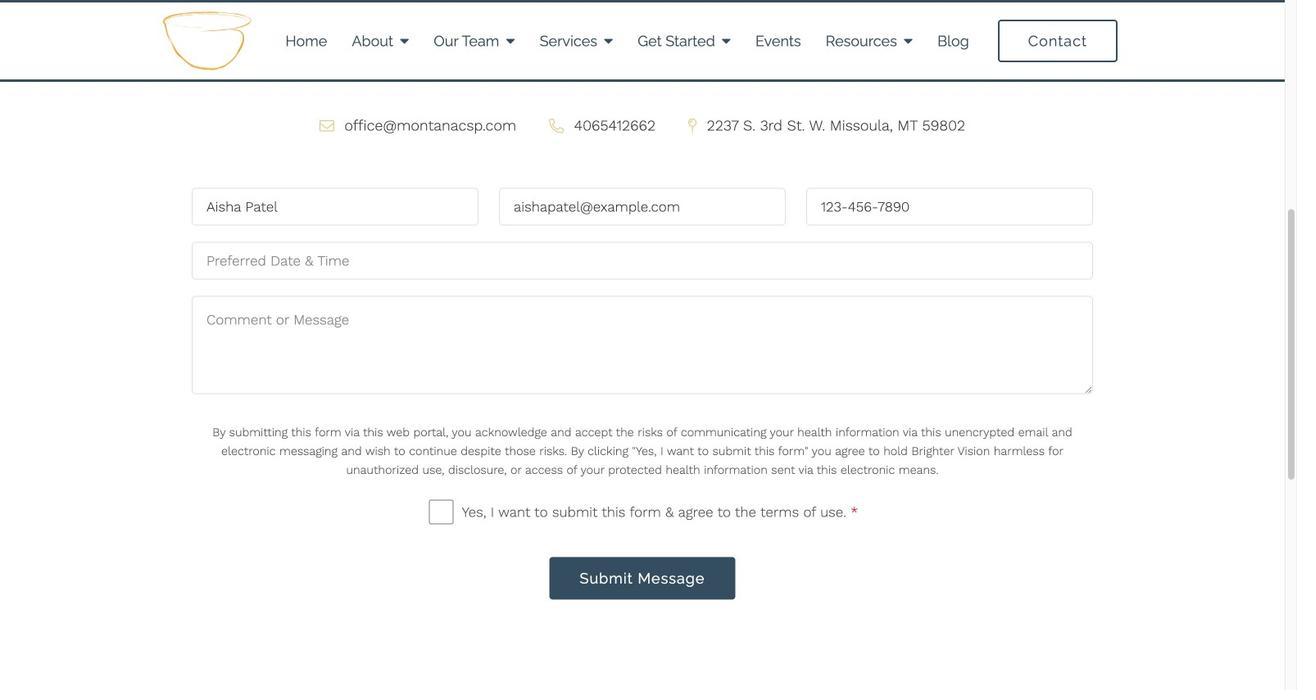 Task type: describe. For each thing, give the bounding box(es) containing it.
map pin image
[[688, 119, 697, 134]]

logo image
[[159, 8, 255, 74]]

phone alt image
[[549, 119, 564, 134]]

Phone text field
[[806, 188, 1093, 226]]



Task type: locate. For each thing, give the bounding box(es) containing it.
None checkbox
[[429, 500, 454, 525]]

Preferred Date & Time text field
[[192, 242, 1093, 280]]

Name text field
[[192, 188, 479, 226]]

Comment or Message text field
[[192, 296, 1093, 395]]

Email email field
[[499, 188, 786, 226]]

envelope image
[[319, 119, 334, 134]]



